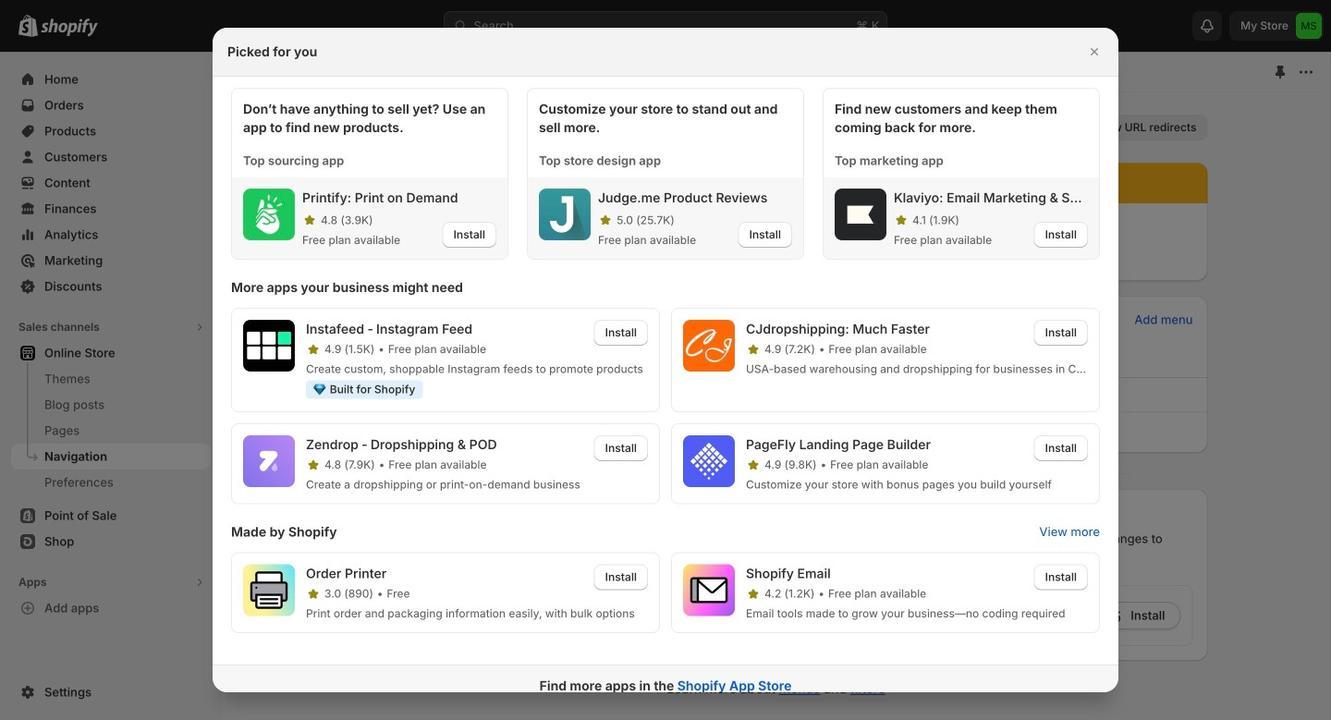 Task type: vqa. For each thing, say whether or not it's contained in the screenshot.
THE 'SHOPIFY' image
yes



Task type: locate. For each thing, give the bounding box(es) containing it.
dialog
[[0, 28, 1332, 706]]

shopify image
[[41, 18, 98, 37]]

online store image
[[233, 63, 252, 81]]



Task type: describe. For each thing, give the bounding box(es) containing it.
built for shopify image
[[314, 384, 326, 395]]



